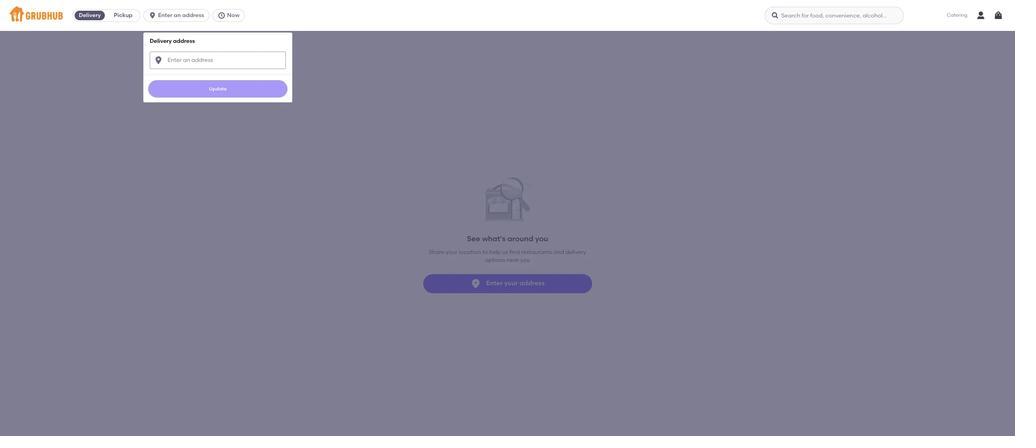 Task type: describe. For each thing, give the bounding box(es) containing it.
your for share
[[446, 249, 458, 256]]

around
[[507, 234, 533, 243]]

update
[[209, 86, 227, 92]]

enter an address
[[158, 12, 204, 19]]

and
[[553, 249, 564, 256]]

enter for enter your address
[[486, 280, 503, 287]]

share your location to help us find restaurants and delivery options near you
[[429, 249, 586, 264]]

now button
[[212, 9, 248, 22]]

svg image
[[771, 12, 779, 19]]

update button
[[148, 80, 288, 98]]

us
[[502, 249, 508, 256]]

main navigation navigation
[[0, 0, 1015, 436]]

delivery for delivery address
[[150, 38, 172, 44]]

0 vertical spatial you
[[535, 234, 548, 243]]

svg image inside enter an address 'button'
[[149, 12, 157, 19]]

delivery
[[565, 249, 586, 256]]

address for enter your address
[[520, 280, 545, 287]]

find
[[510, 249, 520, 256]]

what's
[[482, 234, 506, 243]]

enter your address button
[[423, 274, 592, 293]]

you inside share your location to help us find restaurants and delivery options near you
[[520, 257, 530, 264]]



Task type: locate. For each thing, give the bounding box(es) containing it.
enter an address button
[[143, 9, 212, 22]]

your inside button
[[504, 280, 518, 287]]

see what's around you
[[467, 234, 548, 243]]

delivery button
[[73, 9, 106, 22]]

your down "near"
[[504, 280, 518, 287]]

0 horizontal spatial your
[[446, 249, 458, 256]]

see
[[467, 234, 480, 243]]

your right 'share'
[[446, 249, 458, 256]]

you
[[535, 234, 548, 243], [520, 257, 530, 264]]

1 vertical spatial your
[[504, 280, 518, 287]]

share
[[429, 249, 445, 256]]

to
[[482, 249, 488, 256]]

Enter an address search field
[[150, 51, 286, 69]]

svg image inside now button
[[218, 12, 226, 19]]

your inside share your location to help us find restaurants and delivery options near you
[[446, 249, 458, 256]]

0 vertical spatial enter
[[158, 12, 172, 19]]

address for enter an address
[[182, 12, 204, 19]]

1 horizontal spatial your
[[504, 280, 518, 287]]

1 vertical spatial delivery
[[150, 38, 172, 44]]

near
[[507, 257, 519, 264]]

pickup
[[114, 12, 132, 19]]

an
[[174, 12, 181, 19]]

catering
[[947, 12, 967, 18]]

1 vertical spatial address
[[173, 38, 195, 44]]

delivery address
[[150, 38, 195, 44]]

pickup button
[[106, 9, 140, 22]]

0 horizontal spatial delivery
[[79, 12, 101, 19]]

delivery inside button
[[79, 12, 101, 19]]

your for enter
[[504, 280, 518, 287]]

0 horizontal spatial you
[[520, 257, 530, 264]]

enter left an
[[158, 12, 172, 19]]

2 vertical spatial address
[[520, 280, 545, 287]]

you right "near"
[[520, 257, 530, 264]]

0 vertical spatial address
[[182, 12, 204, 19]]

enter inside button
[[486, 280, 503, 287]]

delivery down enter an address 'button'
[[150, 38, 172, 44]]

enter right position icon
[[486, 280, 503, 287]]

svg image
[[994, 11, 1003, 20], [149, 12, 157, 19], [218, 12, 226, 19], [154, 55, 163, 65]]

1 vertical spatial enter
[[486, 280, 503, 287]]

delivery
[[79, 12, 101, 19], [150, 38, 172, 44]]

your
[[446, 249, 458, 256], [504, 280, 518, 287]]

1 horizontal spatial you
[[535, 234, 548, 243]]

address down restaurants on the bottom right
[[520, 280, 545, 287]]

address inside button
[[520, 280, 545, 287]]

0 vertical spatial your
[[446, 249, 458, 256]]

enter inside 'button'
[[158, 12, 172, 19]]

address
[[182, 12, 204, 19], [173, 38, 195, 44], [520, 280, 545, 287]]

delivery for delivery
[[79, 12, 101, 19]]

catering button
[[941, 6, 973, 24]]

options
[[485, 257, 505, 264]]

help
[[489, 249, 501, 256]]

now
[[227, 12, 240, 19]]

location
[[459, 249, 481, 256]]

enter for enter an address
[[158, 12, 172, 19]]

restaurants
[[521, 249, 552, 256]]

position icon image
[[470, 278, 482, 289]]

enter
[[158, 12, 172, 19], [486, 280, 503, 287]]

address down enter an address
[[173, 38, 195, 44]]

address inside 'button'
[[182, 12, 204, 19]]

enter your address
[[486, 280, 545, 287]]

0 horizontal spatial enter
[[158, 12, 172, 19]]

address right an
[[182, 12, 204, 19]]

delivery left pickup
[[79, 12, 101, 19]]

1 horizontal spatial enter
[[486, 280, 503, 287]]

1 horizontal spatial delivery
[[150, 38, 172, 44]]

you up restaurants on the bottom right
[[535, 234, 548, 243]]

1 vertical spatial you
[[520, 257, 530, 264]]

0 vertical spatial delivery
[[79, 12, 101, 19]]



Task type: vqa. For each thing, say whether or not it's contained in the screenshot.
main navigation navigation
yes



